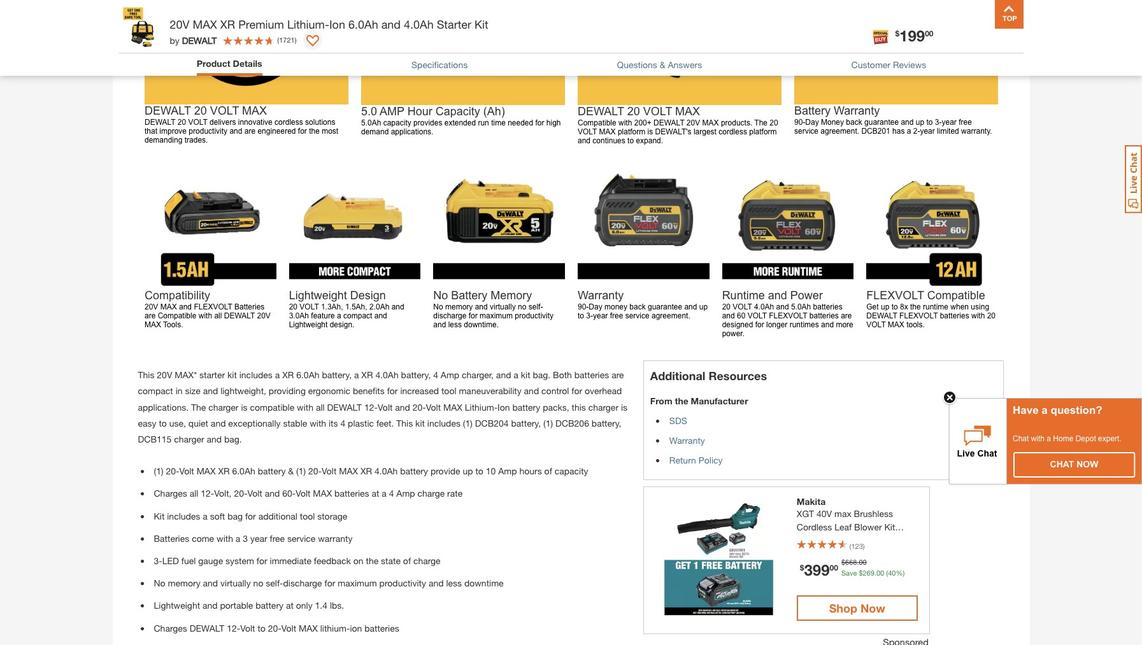 Task type: describe. For each thing, give the bounding box(es) containing it.
product
[[197, 58, 230, 69]]

only
[[296, 600, 313, 611]]

1 vertical spatial the
[[366, 555, 379, 566]]

for right bag
[[245, 511, 256, 521]]

in
[[176, 386, 183, 397]]

20v max xr premium lithium-ion 6.0ah and 4.0ah starter kit
[[170, 17, 488, 31]]

charges dewalt 12-volt to 20-volt max lithium-ion batteries
[[154, 623, 399, 634]]

applications.
[[138, 402, 189, 413]]

starter
[[199, 370, 225, 380]]

come
[[192, 533, 214, 544]]

a left soft
[[203, 511, 208, 521]]

up
[[463, 466, 473, 477]]

%)
[[896, 569, 905, 577]]

0 horizontal spatial charger
[[174, 434, 204, 445]]

4.0ah down the feet.
[[375, 466, 398, 477]]

1 horizontal spatial charger
[[208, 402, 239, 413]]

(1) down dcb115
[[154, 466, 163, 477]]

max inside this 20v max* starter kit includes a xr 6.0ah battery, a xr 4.0ah battery, 4 amp charger, and a kit bag. both batteries are compact in size and lightweight, providing ergonomic benefits for increased tool maneuverability and control for overhead applications. the charger is compatible with all dewalt 12-volt and 20-volt max lithium-ion battery packs, this charger is easy to use, quiet and exceptionally stable with its 4 plastic feet. this kit includes (1) dcb204 battery, (1) dcb206 battery, dcb115 charger and bag.
[[443, 402, 462, 413]]

40
[[888, 569, 896, 577]]

shop now button
[[797, 596, 918, 621]]

dcb204
[[475, 418, 509, 429]]

2 vertical spatial amp
[[396, 488, 415, 499]]

00 left the save
[[830, 563, 838, 573]]

charger,
[[462, 370, 494, 380]]

volt up charges all 12-volt, 20-volt and 60-volt max batteries at a 4 amp charge rate
[[322, 466, 337, 477]]

and left less
[[429, 578, 444, 589]]

top button
[[995, 0, 1023, 29]]

questions
[[617, 59, 657, 70]]

the
[[191, 402, 206, 413]]

save
[[841, 569, 857, 577]]

lithium-
[[320, 623, 350, 634]]

0 horizontal spatial at
[[286, 600, 294, 611]]

(1) 20-volt max xr 6.0ah battery & (1) 20-volt max xr 4.0ah battery provide up to 10 amp hours of capacity
[[154, 466, 588, 477]]

provide
[[431, 466, 460, 477]]

20- down dcb115
[[166, 466, 179, 477]]

volt down use,
[[179, 466, 194, 477]]

both
[[553, 370, 572, 380]]

volt up the feet.
[[378, 402, 393, 413]]

1 vertical spatial kit
[[154, 511, 165, 521]]

max*
[[175, 370, 197, 380]]

0 vertical spatial of
[[544, 466, 552, 477]]

00 right 668
[[859, 558, 867, 566]]

1 horizontal spatial kit
[[415, 418, 425, 429]]

$ 399 00 $ 668 . 00 save $ 269 . 00 ( 40 %)
[[800, 558, 905, 579]]

this 20v max* starter kit includes a xr 6.0ah battery, a xr 4.0ah battery, 4 amp charger, and a kit bag. both batteries are compact in size and lightweight, providing ergonomic benefits for increased tool maneuverability and control for overhead applications. the charger is compatible with all dewalt 12-volt and 20-volt max lithium-ion battery packs, this charger is easy to use, quiet and exceptionally stable with its 4 plastic feet. this kit includes (1) dcb204 battery, (1) dcb206 battery, dcb115 charger and bag.
[[138, 370, 628, 445]]

20- right volt,
[[234, 488, 247, 499]]

399
[[804, 561, 830, 579]]

virtually
[[220, 578, 251, 589]]

0 vertical spatial charge
[[418, 488, 445, 499]]

4.0ah inside makita xgt 40v max brushless cordless leaf blower kit (4.0ah) with bonus 40v max xgt 4.0ah battery
[[817, 549, 840, 559]]

return policy link
[[669, 455, 723, 466]]

use,
[[169, 418, 186, 429]]

) for ( 123 )
[[863, 542, 865, 551]]

and down gauge
[[203, 578, 218, 589]]

have a question?
[[1013, 404, 1103, 416]]

( for 1721
[[277, 36, 279, 44]]

tool inside this 20v max* starter kit includes a xr 6.0ah battery, a xr 4.0ah battery, 4 amp charger, and a kit bag. both batteries are compact in size and lightweight, providing ergonomic benefits for increased tool maneuverability and control for overhead applications. the charger is compatible with all dewalt 12-volt and 20-volt max lithium-ion battery packs, this charger is easy to use, quiet and exceptionally stable with its 4 plastic feet. this kit includes (1) dcb204 battery, (1) dcb206 battery, dcb115 charger and bag.
[[441, 386, 456, 397]]

led
[[162, 555, 179, 566]]

customer
[[851, 59, 891, 70]]

questions & answers
[[617, 59, 702, 70]]

lightweight
[[154, 600, 200, 611]]

manufacturer
[[691, 396, 748, 407]]

benefits
[[353, 386, 385, 397]]

dewalt inside this 20v max* starter kit includes a xr 6.0ah battery, a xr 4.0ah battery, 4 amp charger, and a kit bag. both batteries are compact in size and lightweight, providing ergonomic benefits for increased tool maneuverability and control for overhead applications. the charger is compatible with all dewalt 12-volt and 20-volt max lithium-ion battery packs, this charger is easy to use, quiet and exceptionally stable with its 4 plastic feet. this kit includes (1) dcb204 battery, (1) dcb206 battery, dcb115 charger and bag.
[[327, 402, 362, 413]]

a down (1) 20-volt max xr 6.0ah battery & (1) 20-volt max xr 4.0ah battery provide up to 10 amp hours of capacity on the bottom
[[382, 488, 387, 499]]

and up maneuverability
[[496, 370, 511, 380]]

chat with a home depot expert.
[[1013, 434, 1122, 443]]

battery, up the increased
[[401, 370, 431, 380]]

additional
[[650, 369, 705, 383]]

rate
[[447, 488, 463, 499]]

max up storage
[[313, 488, 332, 499]]

leaf
[[835, 522, 852, 533]]

product details
[[197, 58, 262, 69]]

on
[[353, 555, 363, 566]]

from
[[650, 396, 672, 407]]

this
[[572, 402, 586, 413]]

kit includes a soft bag for additional tool storage
[[154, 511, 347, 521]]

storage
[[317, 511, 347, 521]]

0 horizontal spatial bag.
[[224, 434, 242, 445]]

shop now
[[829, 602, 885, 616]]

battery up 60-
[[258, 466, 286, 477]]

1 vertical spatial to
[[475, 466, 483, 477]]

1 horizontal spatial kit
[[475, 17, 488, 31]]

warranty link
[[669, 435, 705, 446]]

battery, down overhead
[[592, 418, 621, 429]]

4.0ah left starter
[[404, 17, 434, 31]]

by dewalt
[[170, 35, 217, 46]]

0 vertical spatial .
[[857, 558, 859, 566]]

12- for charges all 12-volt, 20-volt and 60-volt max batteries at a 4 amp charge rate
[[201, 488, 214, 499]]

4.0ah inside this 20v max* starter kit includes a xr 6.0ah battery, a xr 4.0ah battery, 4 amp charger, and a kit bag. both batteries are compact in size and lightweight, providing ergonomic benefits for increased tool maneuverability and control for overhead applications. the charger is compatible with all dewalt 12-volt and 20-volt max lithium-ion battery packs, this charger is easy to use, quiet and exceptionally stable with its 4 plastic feet. this kit includes (1) dcb204 battery, (1) dcb206 battery, dcb115 charger and bag.
[[375, 370, 399, 380]]

$ up the save
[[841, 558, 845, 566]]

and left 60-
[[265, 488, 280, 499]]

1 vertical spatial of
[[403, 555, 411, 566]]

to inside this 20v max* starter kit includes a xr 6.0ah battery, a xr 4.0ah battery, 4 amp charger, and a kit bag. both batteries are compact in size and lightweight, providing ergonomic benefits for increased tool maneuverability and control for overhead applications. the charger is compatible with all dewalt 12-volt and 20-volt max lithium-ion battery packs, this charger is easy to use, quiet and exceptionally stable with its 4 plastic feet. this kit includes (1) dcb204 battery, (1) dcb206 battery, dcb115 charger and bag.
[[159, 418, 167, 429]]

bonus
[[846, 535, 871, 546]]

home
[[1053, 434, 1074, 443]]

for up this
[[572, 386, 582, 397]]

packs,
[[543, 402, 569, 413]]

1 vertical spatial 40v
[[873, 535, 889, 546]]

20- inside this 20v max* starter kit includes a xr 6.0ah battery, a xr 4.0ah battery, 4 amp charger, and a kit bag. both batteries are compact in size and lightweight, providing ergonomic benefits for increased tool maneuverability and control for overhead applications. the charger is compatible with all dewalt 12-volt and 20-volt max lithium-ion battery packs, this charger is easy to use, quiet and exceptionally stable with its 4 plastic feet. this kit includes (1) dcb204 battery, (1) dcb206 battery, dcb115 charger and bag.
[[413, 402, 426, 413]]

0 vertical spatial &
[[660, 59, 665, 70]]

batteries come with a 3 year free service warranty
[[154, 533, 353, 544]]

2 vertical spatial to
[[258, 623, 266, 634]]

$ inside $ 199 00
[[895, 29, 900, 38]]

( 123 )
[[850, 542, 865, 551]]

lithium- inside this 20v max* starter kit includes a xr 6.0ah battery, a xr 4.0ah battery, 4 amp charger, and a kit bag. both batteries are compact in size and lightweight, providing ergonomic benefits for increased tool maneuverability and control for overhead applications. the charger is compatible with all dewalt 12-volt and 20-volt max lithium-ion battery packs, this charger is easy to use, quiet and exceptionally stable with its 4 plastic feet. this kit includes (1) dcb204 battery, (1) dcb206 battery, dcb115 charger and bag.
[[465, 402, 498, 413]]

memory
[[168, 578, 200, 589]]

$ right the save
[[859, 569, 863, 577]]

free
[[270, 533, 285, 544]]

expert.
[[1098, 434, 1122, 443]]

1.4
[[315, 600, 327, 611]]

and down the quiet
[[207, 434, 222, 445]]

ergonomic
[[308, 386, 350, 397]]

0 horizontal spatial all
[[190, 488, 198, 499]]

premium
[[238, 17, 284, 31]]

and left starter
[[381, 17, 401, 31]]

1 vertical spatial .
[[875, 569, 877, 577]]

charges for charges all 12-volt, 20-volt and 60-volt max batteries at a 4 amp charge rate
[[154, 488, 187, 499]]

specifications
[[412, 59, 468, 70]]

0 vertical spatial 40v
[[817, 509, 832, 519]]

battery inside this 20v max* starter kit includes a xr 6.0ah battery, a xr 4.0ah battery, 4 amp charger, and a kit bag. both batteries are compact in size and lightweight, providing ergonomic benefits for increased tool maneuverability and control for overhead applications. the charger is compatible with all dewalt 12-volt and 20-volt max lithium-ion battery packs, this charger is easy to use, quiet and exceptionally stable with its 4 plastic feet. this kit includes (1) dcb204 battery, (1) dcb206 battery, dcb115 charger and bag.
[[512, 402, 540, 413]]

depot
[[1076, 434, 1096, 443]]

with inside makita xgt 40v max brushless cordless leaf blower kit (4.0ah) with bonus 40v max xgt 4.0ah battery
[[827, 535, 844, 546]]

and down starter at the left bottom
[[203, 386, 218, 397]]

xr left premium
[[220, 17, 235, 31]]

199
[[900, 27, 925, 45]]

display image
[[306, 35, 319, 48]]

and down the increased
[[395, 402, 410, 413]]

volt,
[[214, 488, 232, 499]]

2 horizontal spatial kit
[[521, 370, 530, 380]]

volt up kit includes a soft bag for additional tool storage
[[247, 488, 262, 499]]

feedback
[[314, 555, 351, 566]]

battery, up the ergonomic
[[322, 370, 352, 380]]

volt down lightweight and portable battery at only 1.4 lbs.
[[240, 623, 255, 634]]

$ down "(4.0ah)" on the right bottom of page
[[800, 563, 804, 573]]

a up benefits
[[354, 370, 359, 380]]

and right the quiet
[[211, 418, 226, 429]]

stable
[[283, 418, 307, 429]]

1 xgt from the top
[[797, 509, 814, 519]]

(4.0ah)
[[797, 535, 825, 546]]

are
[[612, 370, 624, 380]]

) for ( 1721 )
[[295, 36, 297, 44]]

10
[[486, 466, 496, 477]]

0 horizontal spatial 6.0ah
[[232, 466, 255, 477]]

max up charges all 12-volt, 20-volt and 60-volt max batteries at a 4 amp charge rate
[[339, 466, 358, 477]]

(1) left dcb204
[[463, 418, 473, 429]]

a left 3
[[236, 533, 240, 544]]

a up maneuverability
[[514, 370, 518, 380]]

battery left provide
[[400, 466, 428, 477]]

with left 3
[[217, 533, 233, 544]]

12- inside this 20v max* starter kit includes a xr 6.0ah battery, a xr 4.0ah battery, 4 amp charger, and a kit bag. both batteries are compact in size and lightweight, providing ergonomic benefits for increased tool maneuverability and control for overhead applications. the charger is compatible with all dewalt 12-volt and 20-volt max lithium-ion battery packs, this charger is easy to use, quiet and exceptionally stable with its 4 plastic feet. this kit includes (1) dcb204 battery, (1) dcb206 battery, dcb115 charger and bag.
[[364, 402, 378, 413]]

max up volt,
[[197, 466, 216, 477]]

3-led fuel gauge system for immediate feedback on the state of charge
[[154, 555, 441, 566]]

increased
[[400, 386, 439, 397]]

discharge
[[283, 578, 322, 589]]

battery
[[842, 549, 871, 559]]

a up "providing"
[[275, 370, 280, 380]]

a left home
[[1047, 434, 1051, 443]]

starter
[[437, 17, 471, 31]]



Task type: locate. For each thing, give the bounding box(es) containing it.
battery down self- at the bottom left
[[256, 600, 284, 611]]

with up stable
[[297, 402, 313, 413]]

1 vertical spatial all
[[190, 488, 198, 499]]

volt down only
[[281, 623, 296, 634]]

charges for charges dewalt 12-volt to 20-volt max lithium-ion batteries
[[154, 623, 187, 634]]

charger down overhead
[[588, 402, 619, 413]]

0 horizontal spatial this
[[138, 370, 154, 380]]

product image image
[[122, 6, 163, 48]]

1 charges from the top
[[154, 488, 187, 499]]

0 horizontal spatial is
[[241, 402, 248, 413]]

4.0ah up 399
[[817, 549, 840, 559]]

return policy
[[669, 455, 723, 466]]

( up 668
[[850, 542, 851, 551]]

0 horizontal spatial lithium-
[[287, 17, 329, 31]]

at
[[372, 488, 379, 499], [286, 600, 294, 611]]

kit right starter
[[475, 17, 488, 31]]

12- down 'portable' at the left bottom
[[227, 623, 240, 634]]

0 horizontal spatial kit
[[154, 511, 165, 521]]

4 up the increased
[[433, 370, 438, 380]]

cordless
[[797, 522, 832, 533]]

1 vertical spatial 12-
[[201, 488, 214, 499]]

0 vertical spatial includes
[[239, 370, 273, 380]]

providing
[[269, 386, 306, 397]]

0 horizontal spatial tool
[[300, 511, 315, 521]]

1 vertical spatial amp
[[498, 466, 517, 477]]

1 vertical spatial this
[[396, 418, 413, 429]]

exceptionally
[[228, 418, 281, 429]]

0 vertical spatial xgt
[[797, 509, 814, 519]]

year
[[250, 533, 267, 544]]

bag. down exceptionally
[[224, 434, 242, 445]]

123
[[851, 542, 863, 551]]

1 vertical spatial 20v
[[157, 370, 172, 380]]

makita
[[797, 496, 826, 507]]

gauge
[[198, 555, 223, 566]]

2 vertical spatial 6.0ah
[[232, 466, 255, 477]]

of right hours
[[544, 466, 552, 477]]

( inside $ 399 00 $ 668 . 00 save $ 269 . 00 ( 40 %)
[[886, 569, 888, 577]]

xgt
[[797, 509, 814, 519], [797, 549, 814, 559]]

batteries for charges dewalt 12-volt to 20-volt max lithium-ion batteries
[[365, 623, 399, 634]]

1 horizontal spatial 4
[[389, 488, 394, 499]]

0 vertical spatial 6.0ah
[[348, 17, 378, 31]]

1 horizontal spatial ion
[[498, 402, 510, 413]]

have
[[1013, 404, 1039, 416]]

kit up lightweight,
[[227, 370, 237, 380]]

1 vertical spatial bag.
[[224, 434, 242, 445]]

1 horizontal spatial the
[[675, 396, 688, 407]]

2 horizontal spatial charger
[[588, 402, 619, 413]]

soft
[[210, 511, 225, 521]]

and left 'portable' at the left bottom
[[203, 600, 218, 611]]

charges down lightweight
[[154, 623, 187, 634]]

1 vertical spatial xgt
[[797, 549, 814, 559]]

customer reviews button
[[851, 58, 926, 71], [851, 58, 926, 71]]

2 charges from the top
[[154, 623, 187, 634]]

answers
[[668, 59, 702, 70]]

from the manufacturer
[[650, 396, 748, 407]]

&
[[660, 59, 665, 70], [288, 466, 294, 477]]

1 horizontal spatial this
[[396, 418, 413, 429]]

0 horizontal spatial ion
[[329, 17, 345, 31]]

0 vertical spatial at
[[372, 488, 379, 499]]

1 horizontal spatial bag.
[[533, 370, 551, 380]]

& left 'answers'
[[660, 59, 665, 70]]

ion inside this 20v max* starter kit includes a xr 6.0ah battery, a xr 4.0ah battery, 4 amp charger, and a kit bag. both batteries are compact in size and lightweight, providing ergonomic benefits for increased tool maneuverability and control for overhead applications. the charger is compatible with all dewalt 12-volt and 20-volt max lithium-ion battery packs, this charger is easy to use, quiet and exceptionally stable with its 4 plastic feet. this kit includes (1) dcb204 battery, (1) dcb206 battery, dcb115 charger and bag.
[[498, 402, 510, 413]]

20- up charges all 12-volt, 20-volt and 60-volt max batteries at a 4 amp charge rate
[[308, 466, 322, 477]]

0 horizontal spatial (
[[277, 36, 279, 44]]

now
[[861, 602, 885, 616]]

20v up by
[[170, 17, 190, 31]]

2 xgt from the top
[[797, 549, 814, 559]]

lithium- down maneuverability
[[465, 402, 498, 413]]

xgt down "(4.0ah)" on the right bottom of page
[[797, 549, 814, 559]]

0 vertical spatial this
[[138, 370, 154, 380]]

0 vertical spatial )
[[295, 36, 297, 44]]

batteries inside this 20v max* starter kit includes a xr 6.0ah battery, a xr 4.0ah battery, 4 amp charger, and a kit bag. both batteries are compact in size and lightweight, providing ergonomic benefits for increased tool maneuverability and control for overhead applications. the charger is compatible with all dewalt 12-volt and 20-volt max lithium-ion battery packs, this charger is easy to use, quiet and exceptionally stable with its 4 plastic feet. this kit includes (1) dcb204 battery, (1) dcb206 battery, dcb115 charger and bag.
[[574, 370, 609, 380]]

0 vertical spatial bag.
[[533, 370, 551, 380]]

amp right 10 on the bottom left of the page
[[498, 466, 517, 477]]

bag. left both at the bottom of page
[[533, 370, 551, 380]]

0 horizontal spatial kit
[[227, 370, 237, 380]]

tool down charges all 12-volt, 20-volt and 60-volt max batteries at a 4 amp charge rate
[[300, 511, 315, 521]]

(1) down packs,
[[543, 418, 553, 429]]

kit inside makita xgt 40v max brushless cordless leaf blower kit (4.0ah) with bonus 40v max xgt 4.0ah battery
[[884, 522, 895, 533]]

00 left the 40
[[877, 569, 884, 577]]

1721
[[279, 36, 295, 44]]

tool right the increased
[[441, 386, 456, 397]]

20- down lightweight and portable battery at only 1.4 lbs.
[[268, 623, 281, 634]]

1 horizontal spatial to
[[258, 623, 266, 634]]

( for 123
[[850, 542, 851, 551]]

0 vertical spatial (
[[277, 36, 279, 44]]

& up 60-
[[288, 466, 294, 477]]

2 vertical spatial batteries
[[365, 623, 399, 634]]

40v up 'cordless'
[[817, 509, 832, 519]]

and left the "control" at the left of the page
[[524, 386, 539, 397]]

to left use,
[[159, 418, 167, 429]]

volt
[[378, 402, 393, 413], [426, 402, 441, 413], [179, 466, 194, 477], [322, 466, 337, 477], [247, 488, 262, 499], [296, 488, 311, 499], [240, 623, 255, 634], [281, 623, 296, 634]]

by
[[170, 35, 180, 46]]

dewalt up its
[[327, 402, 362, 413]]

2 vertical spatial 4
[[389, 488, 394, 499]]

1 horizontal spatial all
[[316, 402, 325, 413]]

charger right the
[[208, 402, 239, 413]]

2 horizontal spatial 4
[[433, 370, 438, 380]]

max
[[891, 535, 908, 546]]

ion
[[350, 623, 362, 634]]

2 is from the left
[[621, 402, 628, 413]]

2 horizontal spatial amp
[[498, 466, 517, 477]]

batteries for charges all 12-volt, 20-volt and 60-volt max batteries at a 4 amp charge rate
[[334, 488, 369, 499]]

$ up customer reviews
[[895, 29, 900, 38]]

0 vertical spatial batteries
[[574, 370, 609, 380]]

charge up productivity
[[413, 555, 441, 566]]

question?
[[1051, 404, 1103, 416]]

1 vertical spatial )
[[863, 542, 865, 551]]

max
[[834, 509, 851, 519]]

12- for charges dewalt 12-volt to 20-volt max lithium-ion batteries
[[227, 623, 240, 634]]

kit left both at the bottom of page
[[521, 370, 530, 380]]

capacity
[[555, 466, 588, 477]]

0 vertical spatial to
[[159, 418, 167, 429]]

warranty
[[318, 533, 353, 544]]

xr down plastic
[[361, 466, 372, 477]]

4.0ah
[[404, 17, 434, 31], [375, 370, 399, 380], [375, 466, 398, 477], [817, 549, 840, 559]]

sds
[[669, 416, 687, 426]]

with right chat
[[1031, 434, 1045, 443]]

sds link
[[669, 416, 687, 426]]

4
[[433, 370, 438, 380], [340, 418, 345, 429], [389, 488, 394, 499]]

6.0ah inside this 20v max* starter kit includes a xr 6.0ah battery, a xr 4.0ah battery, 4 amp charger, and a kit bag. both batteries are compact in size and lightweight, providing ergonomic benefits for increased tool maneuverability and control for overhead applications. the charger is compatible with all dewalt 12-volt and 20-volt max lithium-ion battery packs, this charger is easy to use, quiet and exceptionally stable with its 4 plastic feet. this kit includes (1) dcb204 battery, (1) dcb206 battery, dcb115 charger and bag.
[[296, 370, 319, 380]]

batteries
[[154, 533, 189, 544]]

2 vertical spatial kit
[[884, 522, 895, 533]]

additional resources
[[650, 369, 767, 383]]

1 vertical spatial 6.0ah
[[296, 370, 319, 380]]

20v up compact
[[157, 370, 172, 380]]

(
[[277, 36, 279, 44], [850, 542, 851, 551], [886, 569, 888, 577]]

batteries up overhead
[[574, 370, 609, 380]]

1 horizontal spatial )
[[863, 542, 865, 551]]

668
[[845, 558, 857, 566]]

xgt 40v max brushless cordless leaf blower kit (4.0ah) with bonus 40v max xgt 4.0ah battery image
[[657, 497, 781, 621]]

amp inside this 20v max* starter kit includes a xr 6.0ah battery, a xr 4.0ah battery, 4 amp charger, and a kit bag. both batteries are compact in size and lightweight, providing ergonomic benefits for increased tool maneuverability and control for overhead applications. the charger is compatible with all dewalt 12-volt and 20-volt max lithium-ion battery packs, this charger is easy to use, quiet and exceptionally stable with its 4 plastic feet. this kit includes (1) dcb204 battery, (1) dcb206 battery, dcb115 charger and bag.
[[441, 370, 459, 380]]

0 vertical spatial dewalt
[[182, 35, 217, 46]]

dewalt right by
[[182, 35, 217, 46]]

0 horizontal spatial )
[[295, 36, 297, 44]]

to down lightweight and portable battery at only 1.4 lbs.
[[258, 623, 266, 634]]

charger
[[208, 402, 239, 413], [588, 402, 619, 413], [174, 434, 204, 445]]

xr up volt,
[[218, 466, 230, 477]]

(1) up charges all 12-volt, 20-volt and 60-volt max batteries at a 4 amp charge rate
[[296, 466, 306, 477]]

brushless
[[854, 509, 893, 519]]

state
[[381, 555, 401, 566]]

20v inside this 20v max* starter kit includes a xr 6.0ah battery, a xr 4.0ah battery, 4 amp charger, and a kit bag. both batteries are compact in size and lightweight, providing ergonomic benefits for increased tool maneuverability and control for overhead applications. the charger is compatible with all dewalt 12-volt and 20-volt max lithium-ion battery packs, this charger is easy to use, quiet and exceptionally stable with its 4 plastic feet. this kit includes (1) dcb204 battery, (1) dcb206 battery, dcb115 charger and bag.
[[157, 370, 172, 380]]

xr up "providing"
[[282, 370, 294, 380]]

4 right its
[[340, 418, 345, 429]]

size
[[185, 386, 201, 397]]

1 vertical spatial batteries
[[334, 488, 369, 499]]

1 is from the left
[[241, 402, 248, 413]]

0 horizontal spatial amp
[[396, 488, 415, 499]]

0 vertical spatial lithium-
[[287, 17, 329, 31]]

1 vertical spatial charge
[[413, 555, 441, 566]]

dewalt down 'portable' at the left bottom
[[190, 623, 224, 634]]

1 horizontal spatial tool
[[441, 386, 456, 397]]

volt down the increased
[[426, 402, 441, 413]]

dcb206
[[556, 418, 589, 429]]

charges all 12-volt, 20-volt and 60-volt max batteries at a 4 amp charge rate
[[154, 488, 463, 499]]

for right benefits
[[387, 386, 398, 397]]

makita xgt 40v max brushless cordless leaf blower kit (4.0ah) with bonus 40v max xgt 4.0ah battery
[[797, 496, 908, 559]]

2 horizontal spatial 12-
[[364, 402, 378, 413]]

1 horizontal spatial includes
[[239, 370, 273, 380]]

battery, right dcb204
[[511, 418, 541, 429]]

1 horizontal spatial .
[[875, 569, 877, 577]]

plastic
[[348, 418, 374, 429]]

00 up reviews
[[925, 29, 934, 38]]

max up by dewalt
[[193, 17, 217, 31]]

4.0ah up benefits
[[375, 370, 399, 380]]

charger down the quiet
[[174, 434, 204, 445]]

portable
[[220, 600, 253, 611]]

2 horizontal spatial (
[[886, 569, 888, 577]]

shop
[[829, 602, 857, 616]]

for right the system at the left bottom of page
[[257, 555, 267, 566]]

2 horizontal spatial 6.0ah
[[348, 17, 378, 31]]

2 vertical spatial dewalt
[[190, 623, 224, 634]]

return
[[669, 455, 696, 466]]

0 horizontal spatial 40v
[[817, 509, 832, 519]]

battery,
[[322, 370, 352, 380], [401, 370, 431, 380], [511, 418, 541, 429], [592, 418, 621, 429]]

0 vertical spatial kit
[[475, 17, 488, 31]]

1 vertical spatial ion
[[498, 402, 510, 413]]

all left volt,
[[190, 488, 198, 499]]

live chat image
[[1125, 145, 1142, 213]]

12- up soft
[[201, 488, 214, 499]]

chat
[[1050, 459, 1074, 469]]

.
[[857, 558, 859, 566], [875, 569, 877, 577]]

3
[[243, 533, 248, 544]]

less
[[446, 578, 462, 589]]

1 vertical spatial includes
[[427, 418, 461, 429]]

additional
[[258, 511, 297, 521]]

2 vertical spatial (
[[886, 569, 888, 577]]

at left only
[[286, 600, 294, 611]]

2 vertical spatial includes
[[167, 511, 200, 521]]

00 inside $ 199 00
[[925, 29, 934, 38]]

0 horizontal spatial 4
[[340, 418, 345, 429]]

with left its
[[310, 418, 326, 429]]

the right on
[[366, 555, 379, 566]]

$ 199 00
[[895, 27, 934, 45]]

amp left charger,
[[441, 370, 459, 380]]

1 horizontal spatial 40v
[[873, 535, 889, 546]]

0 horizontal spatial &
[[288, 466, 294, 477]]

1 vertical spatial (
[[850, 542, 851, 551]]

for down the feedback
[[325, 578, 335, 589]]

dcb115
[[138, 434, 172, 445]]

1 horizontal spatial lithium-
[[465, 402, 498, 413]]

2 horizontal spatial includes
[[427, 418, 461, 429]]

0 vertical spatial 4
[[433, 370, 438, 380]]

self-
[[266, 578, 283, 589]]

)
[[295, 36, 297, 44], [863, 542, 865, 551]]

this right the feet.
[[396, 418, 413, 429]]

resources
[[709, 369, 767, 383]]

2 horizontal spatial kit
[[884, 522, 895, 533]]

customer reviews
[[851, 59, 926, 70]]

a right have
[[1042, 404, 1048, 416]]

0 vertical spatial 12-
[[364, 402, 378, 413]]

all inside this 20v max* starter kit includes a xr 6.0ah battery, a xr 4.0ah battery, 4 amp charger, and a kit bag. both batteries are compact in size and lightweight, providing ergonomic benefits for increased tool maneuverability and control for overhead applications. the charger is compatible with all dewalt 12-volt and 20-volt max lithium-ion battery packs, this charger is easy to use, quiet and exceptionally stable with its 4 plastic feet. this kit includes (1) dcb204 battery, (1) dcb206 battery, dcb115 charger and bag.
[[316, 402, 325, 413]]

includes up batteries
[[167, 511, 200, 521]]

this
[[138, 370, 154, 380], [396, 418, 413, 429]]

charge left rate
[[418, 488, 445, 499]]

1 horizontal spatial amp
[[441, 370, 459, 380]]

0 vertical spatial 20v
[[170, 17, 190, 31]]

xr up benefits
[[361, 370, 373, 380]]

0 vertical spatial amp
[[441, 370, 459, 380]]

xgt down makita at the bottom
[[797, 509, 814, 519]]

0 horizontal spatial the
[[366, 555, 379, 566]]

for
[[387, 386, 398, 397], [572, 386, 582, 397], [245, 511, 256, 521], [257, 555, 267, 566], [325, 578, 335, 589]]

) down blower
[[863, 542, 865, 551]]

batteries
[[574, 370, 609, 380], [334, 488, 369, 499], [365, 623, 399, 634]]

reviews
[[893, 59, 926, 70]]

0 vertical spatial charges
[[154, 488, 187, 499]]

kit up max
[[884, 522, 895, 533]]

at down (1) 20-volt max xr 6.0ah battery & (1) 20-volt max xr 4.0ah battery provide up to 10 amp hours of capacity on the bottom
[[372, 488, 379, 499]]

max down charger,
[[443, 402, 462, 413]]

max down only
[[299, 623, 318, 634]]

1 vertical spatial tool
[[300, 511, 315, 521]]

lbs.
[[330, 600, 344, 611]]

( down premium
[[277, 36, 279, 44]]

269
[[863, 569, 875, 577]]

volt up additional
[[296, 488, 311, 499]]

immediate
[[270, 555, 311, 566]]

0 horizontal spatial includes
[[167, 511, 200, 521]]

1 vertical spatial &
[[288, 466, 294, 477]]

to
[[159, 418, 167, 429], [475, 466, 483, 477], [258, 623, 266, 634]]

60-
[[282, 488, 296, 499]]

charges
[[154, 488, 187, 499], [154, 623, 187, 634]]

dewalt for by dewalt
[[182, 35, 217, 46]]

feet.
[[376, 418, 394, 429]]

battery left packs,
[[512, 402, 540, 413]]

batteries right ion
[[365, 623, 399, 634]]

0 horizontal spatial to
[[159, 418, 167, 429]]

1 vertical spatial 4
[[340, 418, 345, 429]]

0 horizontal spatial of
[[403, 555, 411, 566]]

1 vertical spatial dewalt
[[327, 402, 362, 413]]

is down lightweight,
[[241, 402, 248, 413]]

dewalt for charges dewalt 12-volt to 20-volt max lithium-ion batteries
[[190, 623, 224, 634]]

its
[[329, 418, 338, 429]]

maneuverability
[[459, 386, 522, 397]]

control
[[542, 386, 569, 397]]

1 horizontal spatial (
[[850, 542, 851, 551]]

includes
[[239, 370, 273, 380], [427, 418, 461, 429], [167, 511, 200, 521]]



Task type: vqa. For each thing, say whether or not it's contained in the screenshot.
the From
yes



